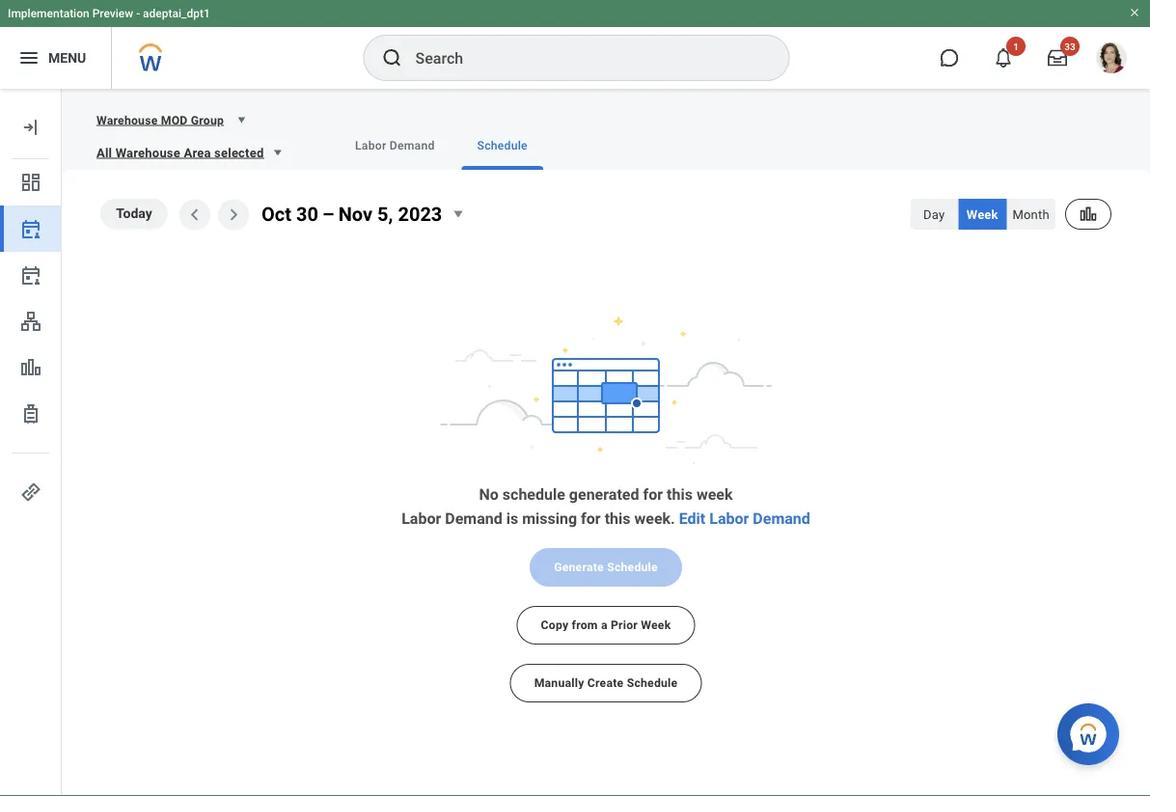 Task type: describe. For each thing, give the bounding box(es) containing it.
profile logan mcneil image
[[1096, 42, 1127, 77]]

month button
[[1007, 199, 1056, 230]]

oct
[[261, 203, 291, 226]]

no schedule generated for this week labor demand is missing for this week. edit labor demand
[[402, 485, 810, 528]]

generated
[[569, 485, 639, 504]]

from
[[572, 618, 598, 632]]

caret down small image
[[446, 202, 469, 225]]

manually create schedule
[[534, 676, 678, 690]]

schedule inside manually create schedule button
[[627, 676, 678, 690]]

all warehouse area selected
[[96, 145, 264, 160]]

notifications large image
[[994, 48, 1013, 68]]

no
[[479, 485, 499, 504]]

menu banner
[[0, 0, 1150, 89]]

manually
[[534, 676, 584, 690]]

1 horizontal spatial week
[[967, 207, 998, 221]]

is
[[506, 510, 518, 528]]

view team image
[[19, 310, 42, 333]]

33
[[1065, 41, 1076, 52]]

create
[[587, 676, 624, 690]]

chart image
[[1079, 205, 1098, 224]]

2023
[[398, 203, 442, 226]]

prior
[[611, 618, 638, 632]]

chart image
[[19, 356, 42, 379]]

oct 30 – nov 5, 2023 button
[[256, 200, 475, 229]]

all warehouse area selected button
[[85, 139, 295, 166]]

menu button
[[0, 27, 111, 89]]

-
[[136, 7, 140, 20]]

schedule
[[503, 485, 565, 504]]

copy from a prior week
[[541, 618, 671, 632]]

1
[[1013, 41, 1019, 52]]

warehouse mod group
[[96, 113, 224, 127]]

dashboard image
[[19, 171, 42, 194]]

day button
[[910, 199, 958, 230]]

oct 30 – nov 5, 2023 tab panel
[[62, 170, 1150, 735]]

navigation pane region
[[0, 89, 62, 796]]

link image
[[19, 481, 42, 504]]

transformation import image
[[19, 116, 42, 139]]

week
[[697, 485, 733, 504]]

manually create schedule button
[[510, 664, 702, 703]]

all
[[96, 145, 112, 160]]

edit labor demand link
[[679, 510, 810, 528]]

copy
[[541, 618, 569, 632]]

Search Workday  search field
[[415, 37, 749, 79]]

calendar user solid image
[[19, 217, 42, 240]]

copy from a prior week button
[[517, 606, 695, 645]]

caret down small image for all warehouse area selected
[[268, 143, 287, 162]]

week button
[[958, 199, 1007, 230]]

edit
[[679, 510, 706, 528]]

day
[[924, 207, 945, 221]]

mod
[[161, 113, 188, 127]]

menu
[[48, 50, 86, 66]]

implementation preview -   adeptai_dpt1
[[8, 7, 210, 20]]

inbox large image
[[1048, 48, 1067, 68]]

schedule inside generate schedule button
[[607, 560, 658, 574]]

1 horizontal spatial labor
[[402, 510, 441, 528]]

caret down small image for warehouse mod group
[[232, 110, 251, 129]]

today button
[[100, 198, 168, 229]]

33 button
[[1036, 37, 1080, 79]]



Task type: locate. For each thing, give the bounding box(es) containing it.
labor down week
[[709, 510, 749, 528]]

tab list containing labor demand
[[301, 120, 1127, 170]]

today
[[116, 205, 152, 221]]

warehouse mod group button
[[85, 100, 259, 139]]

2 vertical spatial schedule
[[627, 676, 678, 690]]

tab list
[[301, 120, 1127, 170]]

0 horizontal spatial this
[[605, 510, 631, 528]]

selected
[[214, 145, 264, 160]]

0 vertical spatial schedule
[[477, 138, 528, 152]]

demand
[[390, 138, 435, 152], [445, 510, 502, 528], [753, 510, 810, 528]]

caret down small image
[[232, 110, 251, 129], [268, 143, 287, 162]]

1 vertical spatial caret down small image
[[268, 143, 287, 162]]

this down generated
[[605, 510, 631, 528]]

1 horizontal spatial for
[[643, 485, 663, 504]]

labor left is
[[402, 510, 441, 528]]

0 horizontal spatial demand
[[390, 138, 435, 152]]

task timeoff image
[[19, 402, 42, 426]]

0 vertical spatial caret down small image
[[232, 110, 251, 129]]

0 horizontal spatial labor
[[355, 138, 386, 152]]

implementation
[[8, 7, 89, 20]]

generate schedule button
[[530, 548, 682, 587]]

warehouse
[[96, 113, 158, 127], [116, 145, 180, 160]]

1 vertical spatial warehouse
[[116, 145, 180, 160]]

1 vertical spatial schedule
[[607, 560, 658, 574]]

0 horizontal spatial week
[[641, 618, 671, 632]]

search image
[[381, 46, 404, 69]]

caret down small image inside warehouse mod group button
[[232, 110, 251, 129]]

schedule inside schedule button
[[477, 138, 528, 152]]

adeptai_dpt1
[[143, 7, 210, 20]]

1 horizontal spatial this
[[667, 485, 693, 504]]

0 vertical spatial warehouse
[[96, 113, 158, 127]]

caret down small image inside all warehouse area selected button
[[268, 143, 287, 162]]

for up week.
[[643, 485, 663, 504]]

preview
[[92, 7, 133, 20]]

calendar user solid image
[[19, 263, 42, 287]]

schedule button
[[462, 120, 543, 170]]

generate schedule
[[554, 560, 658, 574]]

month
[[1013, 207, 1050, 221]]

schedule
[[477, 138, 528, 152], [607, 560, 658, 574], [627, 676, 678, 690]]

caret down small image up selected
[[232, 110, 251, 129]]

5,
[[377, 203, 393, 226]]

week.
[[634, 510, 675, 528]]

1 vertical spatial week
[[641, 618, 671, 632]]

demand down no
[[445, 510, 502, 528]]

labor up oct 30 – nov 5, 2023 button
[[355, 138, 386, 152]]

generate
[[554, 560, 604, 574]]

0 vertical spatial for
[[643, 485, 663, 504]]

group
[[191, 113, 224, 127]]

0 vertical spatial this
[[667, 485, 693, 504]]

this up "edit"
[[667, 485, 693, 504]]

2 horizontal spatial labor
[[709, 510, 749, 528]]

a
[[601, 618, 608, 632]]

1 vertical spatial this
[[605, 510, 631, 528]]

1 horizontal spatial caret down small image
[[268, 143, 287, 162]]

chevron left small image
[[183, 203, 206, 226]]

area
[[184, 145, 211, 160]]

for down generated
[[581, 510, 601, 528]]

week
[[967, 207, 998, 221], [641, 618, 671, 632]]

2 horizontal spatial demand
[[753, 510, 810, 528]]

1 horizontal spatial demand
[[445, 510, 502, 528]]

for
[[643, 485, 663, 504], [581, 510, 601, 528]]

labor
[[355, 138, 386, 152], [402, 510, 441, 528], [709, 510, 749, 528]]

0 vertical spatial week
[[967, 207, 998, 221]]

week right prior
[[641, 618, 671, 632]]

warehouse down warehouse mod group
[[116, 145, 180, 160]]

caret down small image right selected
[[268, 143, 287, 162]]

0 horizontal spatial for
[[581, 510, 601, 528]]

chevron right small image
[[222, 203, 245, 226]]

demand right "edit"
[[753, 510, 810, 528]]

demand inside button
[[390, 138, 435, 152]]

labor demand button
[[340, 120, 450, 170]]

justify image
[[17, 46, 41, 69]]

close environment banner image
[[1129, 7, 1141, 18]]

1 button
[[982, 37, 1026, 79]]

demand up the 2023
[[390, 138, 435, 152]]

0 horizontal spatial caret down small image
[[232, 110, 251, 129]]

oct 30 – nov 5, 2023
[[261, 203, 442, 226]]

30 – nov
[[296, 203, 373, 226]]

labor demand
[[355, 138, 435, 152]]

labor inside button
[[355, 138, 386, 152]]

warehouse up all
[[96, 113, 158, 127]]

this
[[667, 485, 693, 504], [605, 510, 631, 528]]

week right "day" 'button'
[[967, 207, 998, 221]]

missing
[[522, 510, 577, 528]]

1 vertical spatial for
[[581, 510, 601, 528]]



Task type: vqa. For each thing, say whether or not it's contained in the screenshot.
33 button
yes



